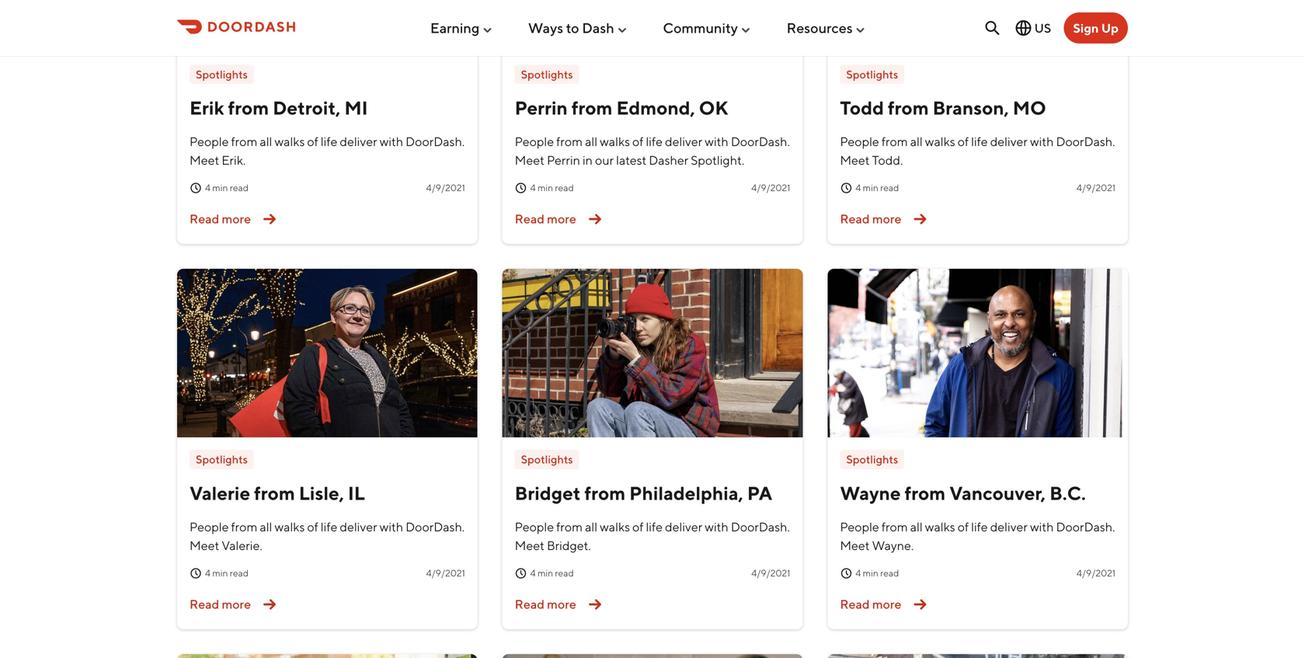 Task type: locate. For each thing, give the bounding box(es) containing it.
people from all walks of life deliver with doordash. meet todd.
[[840, 134, 1116, 167]]

meet left valerie.
[[190, 538, 219, 553]]

spotlights for valerie
[[196, 453, 248, 466]]

meet inside the people from all walks of life deliver with doordash. meet erik.
[[190, 153, 219, 167]]

walks for detroit,
[[275, 134, 305, 149]]

doordash. inside people from all walks of life deliver with doordash. meet wayne.
[[1057, 519, 1116, 534]]

all down todd from branson, mo
[[911, 134, 923, 149]]

dx spotlight valerienateras3 image
[[177, 269, 478, 438]]

earning link
[[430, 13, 494, 42]]

life inside people from all walks of life deliver with doordash. meet valerie.
[[321, 519, 338, 534]]

ways to dash
[[528, 20, 615, 36]]

life inside people from all walks of life deliver with doordash. meet wayne.
[[972, 519, 988, 534]]

from inside people from all walks of life deliver with doordash. meet bridget.
[[557, 519, 583, 534]]

people inside people from all walks of life deliver with doordash. meet todd.
[[840, 134, 880, 149]]

more
[[222, 211, 251, 226], [547, 211, 576, 226], [873, 211, 902, 226], [222, 597, 251, 612], [547, 597, 576, 612], [873, 597, 902, 612]]

walks up our on the left
[[600, 134, 630, 149]]

2 horizontal spatial time line image
[[840, 567, 853, 580]]

pa
[[747, 482, 773, 504]]

of down detroit,
[[307, 134, 318, 149]]

walks inside people from all walks of life deliver with doordash. meet valerie.
[[275, 519, 305, 534]]

doordash. inside the people from all walks of life deliver with doordash. meet erik.
[[406, 134, 465, 149]]

people inside people from all walks of life deliver with doordash. meet perrin in our latest dasher spotlight.
[[515, 134, 554, 149]]

spotlights link down "ways"
[[515, 65, 579, 84]]

meet left wayne.
[[840, 538, 870, 553]]

from for perrin from edmond, ok
[[572, 97, 613, 119]]

arrow right image for detroit,
[[257, 207, 282, 231]]

from inside people from all walks of life deliver with doordash. meet valerie.
[[231, 519, 258, 534]]

min
[[212, 182, 228, 193], [538, 182, 553, 193], [863, 182, 879, 193], [212, 568, 228, 578], [538, 568, 553, 578], [863, 568, 879, 578]]

all
[[260, 134, 272, 149], [585, 134, 598, 149], [911, 134, 923, 149], [260, 519, 272, 534], [585, 519, 598, 534], [911, 519, 923, 534]]

from for people from all walks of life deliver with doordash. meet bridget.
[[557, 519, 583, 534]]

4 min read for bridget
[[531, 568, 574, 578]]

read for erik
[[230, 182, 249, 193]]

of inside the people from all walks of life deliver with doordash. meet erik.
[[307, 134, 318, 149]]

meet inside people from all walks of life deliver with doordash. meet valerie.
[[190, 538, 219, 553]]

all inside people from all walks of life deliver with doordash. meet valerie.
[[260, 519, 272, 534]]

all up bridget.
[[585, 519, 598, 534]]

people
[[190, 134, 229, 149], [515, 134, 554, 149], [840, 134, 880, 149], [190, 519, 229, 534], [515, 519, 554, 534], [840, 519, 880, 534]]

time line image for todd from branson, mo
[[840, 182, 853, 194]]

walks down the erik from detroit, mi
[[275, 134, 305, 149]]

deliver for philadelphia,
[[665, 519, 703, 534]]

arrow right image for edmond,
[[583, 207, 608, 231]]

4 for wayne
[[856, 568, 861, 578]]

doordash.
[[406, 134, 465, 149], [731, 134, 790, 149], [1057, 134, 1116, 149], [406, 519, 465, 534], [731, 519, 790, 534], [1057, 519, 1116, 534]]

from inside people from all walks of life deliver with doordash. meet perrin in our latest dasher spotlight.
[[557, 134, 583, 149]]

people inside people from all walks of life deliver with doordash. meet valerie.
[[190, 519, 229, 534]]

dx spotlight wayne1 image
[[828, 269, 1128, 438]]

spotlights link up erik
[[190, 65, 254, 84]]

meet
[[190, 153, 219, 167], [515, 153, 545, 167], [840, 153, 870, 167], [190, 538, 219, 553], [515, 538, 545, 553], [840, 538, 870, 553]]

with inside people from all walks of life deliver with doordash. meet todd.
[[1030, 134, 1054, 149]]

todd
[[840, 97, 884, 119]]

all inside people from all walks of life deliver with doordash. meet wayne.
[[911, 519, 923, 534]]

4/9/2021 for valerie from lisle, il
[[426, 568, 465, 578]]

people for bridget
[[515, 519, 554, 534]]

walks inside the people from all walks of life deliver with doordash. meet erik.
[[275, 134, 305, 149]]

4/9/2021 for wayne from vancouver, b.c.
[[1077, 568, 1116, 578]]

deliver inside people from all walks of life deliver with doordash. meet todd.
[[991, 134, 1028, 149]]

deliver inside people from all walks of life deliver with doordash. meet bridget.
[[665, 519, 703, 534]]

dash
[[582, 20, 615, 36]]

walks down valerie from lisle, il
[[275, 519, 305, 534]]

more for todd
[[873, 211, 902, 226]]

of down bridget from philadelphia, pa
[[633, 519, 644, 534]]

walks inside people from all walks of life deliver with doordash. meet todd.
[[925, 134, 956, 149]]

deliver inside the people from all walks of life deliver with doordash. meet erik.
[[340, 134, 377, 149]]

doordash. inside people from all walks of life deliver with doordash. meet bridget.
[[731, 519, 790, 534]]

deliver down "mo"
[[991, 134, 1028, 149]]

1 horizontal spatial time line image
[[515, 567, 527, 580]]

min for valerie
[[212, 568, 228, 578]]

deliver down il
[[340, 519, 377, 534]]

4 min read
[[205, 182, 249, 193], [531, 182, 574, 193], [856, 182, 899, 193], [205, 568, 249, 578], [531, 568, 574, 578], [856, 568, 899, 578]]

min for perrin
[[538, 182, 553, 193]]

meet left todd.
[[840, 153, 870, 167]]

read more
[[190, 211, 251, 226], [515, 211, 576, 226], [840, 211, 902, 226], [190, 597, 251, 612], [515, 597, 576, 612], [840, 597, 902, 612]]

with inside people from all walks of life deliver with doordash. meet wayne.
[[1030, 519, 1054, 534]]

spotlights link up todd at top
[[840, 65, 905, 84]]

deliver inside people from all walks of life deliver with doordash. meet wayne.
[[991, 519, 1028, 534]]

all inside people from all walks of life deliver with doordash. meet perrin in our latest dasher spotlight.
[[585, 134, 598, 149]]

from for valerie from lisle, il
[[254, 482, 295, 504]]

all inside people from all walks of life deliver with doordash. meet todd.
[[911, 134, 923, 149]]

of
[[307, 134, 318, 149], [633, 134, 644, 149], [958, 134, 969, 149], [307, 519, 318, 534], [633, 519, 644, 534], [958, 519, 969, 534]]

up
[[1102, 21, 1119, 35]]

meet left erik.
[[190, 153, 219, 167]]

deliver inside people from all walks of life deliver with doordash. meet valerie.
[[340, 519, 377, 534]]

meet for bridget
[[515, 538, 545, 553]]

meet left the "in"
[[515, 153, 545, 167]]

read more for bridget
[[515, 597, 576, 612]]

life up dasher
[[646, 134, 663, 149]]

wayne from vancouver, b.c.
[[840, 482, 1086, 504]]

more for erik
[[222, 211, 251, 226]]

people for valerie
[[190, 519, 229, 534]]

all inside people from all walks of life deliver with doordash. meet bridget.
[[585, 519, 598, 534]]

with inside the people from all walks of life deliver with doordash. meet erik.
[[380, 134, 403, 149]]

globe line image
[[1015, 19, 1033, 37]]

of down branson,
[[958, 134, 969, 149]]

life inside people from all walks of life deliver with doordash. meet todd.
[[972, 134, 988, 149]]

life down detroit,
[[321, 134, 338, 149]]

0 horizontal spatial time line image
[[190, 182, 202, 194]]

doordash. for erik from detroit, mi
[[406, 134, 465, 149]]

spotlights link
[[190, 65, 254, 84], [515, 65, 579, 84], [840, 65, 905, 84], [190, 450, 254, 469], [515, 450, 579, 469], [840, 450, 905, 469]]

read for perrin
[[555, 182, 574, 193]]

people inside people from all walks of life deliver with doordash. meet wayne.
[[840, 519, 880, 534]]

spotlights down "ways"
[[521, 67, 573, 81]]

ways to dash link
[[528, 13, 629, 42]]

deliver for detroit,
[[340, 134, 377, 149]]

bridget from philadelphia, pa
[[515, 482, 773, 504]]

spotlights link for todd
[[840, 65, 905, 84]]

spotlights up todd at top
[[847, 67, 899, 81]]

more for wayne
[[873, 597, 902, 612]]

1 vertical spatial perrin
[[547, 153, 580, 167]]

4/9/2021 for todd from branson, mo
[[1077, 182, 1116, 193]]

walks inside people from all walks of life deliver with doordash. meet perrin in our latest dasher spotlight.
[[600, 134, 630, 149]]

of for philadelphia,
[[633, 519, 644, 534]]

arrow right image
[[257, 207, 282, 231], [583, 207, 608, 231], [257, 592, 282, 617], [583, 592, 608, 617], [908, 592, 933, 617]]

meet for erik
[[190, 153, 219, 167]]

spotlights up valerie
[[196, 453, 248, 466]]

bridget.
[[547, 538, 591, 553]]

all for perrin
[[585, 134, 598, 149]]

deliver for branson,
[[991, 134, 1028, 149]]

sign up
[[1074, 21, 1119, 35]]

life down wayne from vancouver, b.c.
[[972, 519, 988, 534]]

of up "latest"
[[633, 134, 644, 149]]

spotlights link up bridget
[[515, 450, 579, 469]]

deliver for edmond,
[[665, 134, 703, 149]]

time line image
[[190, 182, 202, 194], [515, 567, 527, 580], [840, 567, 853, 580]]

read more for erik
[[190, 211, 251, 226]]

read
[[190, 211, 219, 226], [515, 211, 545, 226], [840, 211, 870, 226], [190, 597, 219, 612], [515, 597, 545, 612], [840, 597, 870, 612]]

spotlights link for erik
[[190, 65, 254, 84]]

walks for vancouver,
[[925, 519, 956, 534]]

life for lisle,
[[321, 519, 338, 534]]

4 for erik
[[205, 182, 211, 193]]

meet inside people from all walks of life deliver with doordash. meet bridget.
[[515, 538, 545, 553]]

from inside people from all walks of life deliver with doordash. meet wayne.
[[882, 519, 908, 534]]

walks for branson,
[[925, 134, 956, 149]]

doordash. for bridget from philadelphia, pa
[[731, 519, 790, 534]]

time line image for valerie from lisle, il
[[190, 567, 202, 580]]

2 horizontal spatial time line image
[[840, 182, 853, 194]]

in
[[583, 153, 593, 167]]

with inside people from all walks of life deliver with doordash. meet valerie.
[[380, 519, 403, 534]]

deliver for lisle,
[[340, 519, 377, 534]]

walks inside people from all walks of life deliver with doordash. meet bridget.
[[600, 519, 630, 534]]

all up valerie.
[[260, 519, 272, 534]]

people from all walks of life deliver with doordash. meet bridget.
[[515, 519, 790, 553]]

walks inside people from all walks of life deliver with doordash. meet wayne.
[[925, 519, 956, 534]]

arrow right image for vancouver,
[[908, 592, 933, 617]]

from inside people from all walks of life deliver with doordash. meet todd.
[[882, 134, 908, 149]]

life inside people from all walks of life deliver with doordash. meet bridget.
[[646, 519, 663, 534]]

perrin
[[515, 97, 568, 119], [547, 153, 580, 167]]

life inside the people from all walks of life deliver with doordash. meet erik.
[[321, 134, 338, 149]]

of inside people from all walks of life deliver with doordash. meet perrin in our latest dasher spotlight.
[[633, 134, 644, 149]]

meet for perrin
[[515, 153, 545, 167]]

read for bridget
[[555, 568, 574, 578]]

min for todd
[[863, 182, 879, 193]]

read for perrin
[[515, 211, 545, 226]]

walks down todd from branson, mo
[[925, 134, 956, 149]]

deliver down mi
[[340, 134, 377, 149]]

life inside people from all walks of life deliver with doordash. meet perrin in our latest dasher spotlight.
[[646, 134, 663, 149]]

people for perrin
[[515, 134, 554, 149]]

mi
[[345, 97, 368, 119]]

time line image for bridget from philadelphia, pa
[[515, 567, 527, 580]]

vancouver,
[[950, 482, 1046, 504]]

branson,
[[933, 97, 1009, 119]]

il
[[348, 482, 365, 504]]

from for people from all walks of life deliver with doordash. meet wayne.
[[882, 519, 908, 534]]

spotlights up erik
[[196, 67, 248, 81]]

people inside people from all walks of life deliver with doordash. meet bridget.
[[515, 519, 554, 534]]

doordash. inside people from all walks of life deliver with doordash. meet todd.
[[1057, 134, 1116, 149]]

of inside people from all walks of life deliver with doordash. meet todd.
[[958, 134, 969, 149]]

1 horizontal spatial time line image
[[515, 182, 527, 194]]

all inside the people from all walks of life deliver with doordash. meet erik.
[[260, 134, 272, 149]]

4
[[205, 182, 211, 193], [531, 182, 536, 193], [856, 182, 861, 193], [205, 568, 211, 578], [531, 568, 536, 578], [856, 568, 861, 578]]

life
[[321, 134, 338, 149], [646, 134, 663, 149], [972, 134, 988, 149], [321, 519, 338, 534], [646, 519, 663, 534], [972, 519, 988, 534]]

spotlights
[[196, 67, 248, 81], [521, 67, 573, 81], [847, 67, 899, 81], [196, 453, 248, 466], [521, 453, 573, 466], [847, 453, 899, 466]]

b.c.
[[1050, 482, 1086, 504]]

4 min read for erik
[[205, 182, 249, 193]]

spotlights up the wayne at the right of page
[[847, 453, 899, 466]]

deliver down vancouver, in the bottom right of the page
[[991, 519, 1028, 534]]

of inside people from all walks of life deliver with doordash. meet bridget.
[[633, 519, 644, 534]]

time line image
[[515, 182, 527, 194], [840, 182, 853, 194], [190, 567, 202, 580]]

with
[[380, 134, 403, 149], [705, 134, 729, 149], [1030, 134, 1054, 149], [380, 519, 403, 534], [705, 519, 729, 534], [1030, 519, 1054, 534]]

life down bridget from philadelphia, pa
[[646, 519, 663, 534]]

all for todd
[[911, 134, 923, 149]]

deliver down philadelphia,
[[665, 519, 703, 534]]

spotlights for perrin
[[521, 67, 573, 81]]

with for b.c.
[[1030, 519, 1054, 534]]

people inside the people from all walks of life deliver with doordash. meet erik.
[[190, 134, 229, 149]]

to
[[566, 20, 579, 36]]

read
[[230, 182, 249, 193], [555, 182, 574, 193], [881, 182, 899, 193], [230, 568, 249, 578], [555, 568, 574, 578], [881, 568, 899, 578]]

doordash. inside people from all walks of life deliver with doordash. meet perrin in our latest dasher spotlight.
[[731, 134, 790, 149]]

walks down wayne from vancouver, b.c.
[[925, 519, 956, 534]]

detroit,
[[273, 97, 341, 119]]

meet inside people from all walks of life deliver with doordash. meet wayne.
[[840, 538, 870, 553]]

deliver inside people from all walks of life deliver with doordash. meet perrin in our latest dasher spotlight.
[[665, 134, 703, 149]]

deliver up dasher
[[665, 134, 703, 149]]

4/9/2021
[[426, 182, 465, 193], [752, 182, 791, 193], [1077, 182, 1116, 193], [426, 568, 465, 578], [752, 568, 791, 578], [1077, 568, 1116, 578]]

philadelphia,
[[630, 482, 744, 504]]

arrow right image
[[908, 207, 933, 231]]

of inside people from all walks of life deliver with doordash. meet wayne.
[[958, 519, 969, 534]]

read more for valerie
[[190, 597, 251, 612]]

from inside the people from all walks of life deliver with doordash. meet erik.
[[231, 134, 258, 149]]

4 for perrin
[[531, 182, 536, 193]]

read more for todd
[[840, 211, 902, 226]]

arrow right image for philadelphia,
[[583, 592, 608, 617]]

of for lisle,
[[307, 519, 318, 534]]

all for erik
[[260, 134, 272, 149]]

with inside people from all walks of life deliver with doordash. meet perrin in our latest dasher spotlight.
[[705, 134, 729, 149]]

doordash. inside people from all walks of life deliver with doordash. meet valerie.
[[406, 519, 465, 534]]

mo
[[1013, 97, 1047, 119]]

walks
[[275, 134, 305, 149], [600, 134, 630, 149], [925, 134, 956, 149], [275, 519, 305, 534], [600, 519, 630, 534], [925, 519, 956, 534]]

walks down bridget from philadelphia, pa
[[600, 519, 630, 534]]

all for valerie
[[260, 519, 272, 534]]

all for wayne
[[911, 519, 923, 534]]

of down lisle,
[[307, 519, 318, 534]]

deliver
[[340, 134, 377, 149], [665, 134, 703, 149], [991, 134, 1028, 149], [340, 519, 377, 534], [665, 519, 703, 534], [991, 519, 1028, 534]]

read for wayne
[[881, 568, 899, 578]]

time line image for wayne from vancouver, b.c.
[[840, 567, 853, 580]]

life down branson,
[[972, 134, 988, 149]]

4 min read for perrin
[[531, 182, 574, 193]]

doordash. for valerie from lisle, il
[[406, 519, 465, 534]]

from for todd from branson, mo
[[888, 97, 929, 119]]

spotlights link up the wayne at the right of page
[[840, 450, 905, 469]]

meet left bridget.
[[515, 538, 545, 553]]

walks for lisle,
[[275, 519, 305, 534]]

lisle,
[[299, 482, 344, 504]]

resources
[[787, 20, 853, 36]]

life down lisle,
[[321, 519, 338, 534]]

community
[[663, 20, 738, 36]]

spotlights link up valerie
[[190, 450, 254, 469]]

earning
[[430, 20, 480, 36]]

wayne
[[840, 482, 901, 504]]

meet inside people from all walks of life deliver with doordash. meet todd.
[[840, 153, 870, 167]]

latest
[[616, 153, 647, 167]]

from
[[228, 97, 269, 119], [572, 97, 613, 119], [888, 97, 929, 119], [231, 134, 258, 149], [557, 134, 583, 149], [882, 134, 908, 149], [254, 482, 295, 504], [585, 482, 626, 504], [905, 482, 946, 504], [231, 519, 258, 534], [557, 519, 583, 534], [882, 519, 908, 534]]

all up wayne.
[[911, 519, 923, 534]]

erik from detroit, mi
[[190, 97, 368, 119]]

with for pa
[[705, 519, 729, 534]]

meet inside people from all walks of life deliver with doordash. meet perrin in our latest dasher spotlight.
[[515, 153, 545, 167]]

0 horizontal spatial time line image
[[190, 567, 202, 580]]

with inside people from all walks of life deliver with doordash. meet bridget.
[[705, 519, 729, 534]]

of inside people from all walks of life deliver with doordash. meet valerie.
[[307, 519, 318, 534]]

spotlights up bridget
[[521, 453, 573, 466]]

all down the erik from detroit, mi
[[260, 134, 272, 149]]

of down wayne from vancouver, b.c.
[[958, 519, 969, 534]]

all up the "in"
[[585, 134, 598, 149]]

all for bridget
[[585, 519, 598, 534]]



Task type: describe. For each thing, give the bounding box(es) containing it.
with for mi
[[380, 134, 403, 149]]

4 for todd
[[856, 182, 861, 193]]

life for edmond,
[[646, 134, 663, 149]]

from for people from all walks of life deliver with doordash. meet todd.
[[882, 134, 908, 149]]

from for people from all walks of life deliver with doordash. meet erik.
[[231, 134, 258, 149]]

more for valerie
[[222, 597, 251, 612]]

people from all walks of life deliver with doordash. meet wayne.
[[840, 519, 1116, 553]]

spotlights for todd
[[847, 67, 899, 81]]

4/9/2021 for perrin from edmond, ok
[[752, 182, 791, 193]]

min for wayne
[[863, 568, 879, 578]]

perrin inside people from all walks of life deliver with doordash. meet perrin in our latest dasher spotlight.
[[547, 153, 580, 167]]

4 for valerie
[[205, 568, 211, 578]]

valerie.
[[222, 538, 262, 553]]

of for detroit,
[[307, 134, 318, 149]]

perrin from edmond, ok
[[515, 97, 729, 119]]

ok
[[699, 97, 729, 119]]

4/9/2021 for erik from detroit, mi
[[426, 182, 465, 193]]

erik.
[[222, 153, 246, 167]]

people for todd
[[840, 134, 880, 149]]

spotlight.
[[691, 153, 745, 167]]

spotlights for bridget
[[521, 453, 573, 466]]

bridget
[[515, 482, 581, 504]]

4 min read for valerie
[[205, 568, 249, 578]]

life for detroit,
[[321, 134, 338, 149]]

valerie
[[190, 482, 250, 504]]

doordash. for wayne from vancouver, b.c.
[[1057, 519, 1116, 534]]

with for ok
[[705, 134, 729, 149]]

from for people from all walks of life deliver with doordash. meet valerie.
[[231, 519, 258, 534]]

us
[[1035, 21, 1052, 35]]

sign
[[1074, 21, 1099, 35]]

from for wayne from vancouver, b.c.
[[905, 482, 946, 504]]

of for vancouver,
[[958, 519, 969, 534]]

todd.
[[872, 153, 903, 167]]

valerie from lisle, il
[[190, 482, 365, 504]]

read for todd
[[840, 211, 870, 226]]

life for philadelphia,
[[646, 519, 663, 534]]

of for branson,
[[958, 134, 969, 149]]

with for mo
[[1030, 134, 1054, 149]]

ways
[[528, 20, 564, 36]]

people for wayne
[[840, 519, 880, 534]]

spotlights link for bridget
[[515, 450, 579, 469]]

read for valerie
[[190, 597, 219, 612]]

time line image for perrin from edmond, ok
[[515, 182, 527, 194]]

community link
[[663, 13, 752, 42]]

0 vertical spatial perrin
[[515, 97, 568, 119]]

spotlights link for wayne
[[840, 450, 905, 469]]

meet for valerie
[[190, 538, 219, 553]]

spotlights for wayne
[[847, 453, 899, 466]]

wayne.
[[872, 538, 914, 553]]

people from all walks of life deliver with doordash. meet perrin in our latest dasher spotlight.
[[515, 134, 790, 167]]

from for erik from detroit, mi
[[228, 97, 269, 119]]

dx spotlight bridgetcraig5 image
[[503, 269, 803, 438]]

read for todd
[[881, 182, 899, 193]]

read for valerie
[[230, 568, 249, 578]]

of for edmond,
[[633, 134, 644, 149]]

time line image for erik from detroit, mi
[[190, 182, 202, 194]]

dx beyondthedash erik2 image
[[177, 0, 478, 52]]

meet for wayne
[[840, 538, 870, 553]]

sign up button
[[1064, 12, 1128, 44]]

min for erik
[[212, 182, 228, 193]]

dx spotlight toddsmith3 image
[[828, 0, 1128, 52]]

resources link
[[787, 13, 867, 42]]

from for bridget from philadelphia, pa
[[585, 482, 626, 504]]

people from all walks of life deliver with doordash. meet valerie.
[[190, 519, 465, 553]]

read for bridget
[[515, 597, 545, 612]]

4/9/2021 for bridget from philadelphia, pa
[[752, 568, 791, 578]]

spotlights link for perrin
[[515, 65, 579, 84]]

dx spotlight perrinduncan1 image
[[503, 0, 803, 52]]

doordash. for perrin from edmond, ok
[[731, 134, 790, 149]]

doordash. for todd from branson, mo
[[1057, 134, 1116, 149]]

our
[[595, 153, 614, 167]]

life for branson,
[[972, 134, 988, 149]]

edmond,
[[617, 97, 695, 119]]

walks for edmond,
[[600, 134, 630, 149]]

4 min read for wayne
[[856, 568, 899, 578]]

todd from branson, mo
[[840, 97, 1047, 119]]

erik
[[190, 97, 224, 119]]

read more for perrin
[[515, 211, 576, 226]]

dasher
[[649, 153, 689, 167]]

spotlights for erik
[[196, 67, 248, 81]]

deliver for vancouver,
[[991, 519, 1028, 534]]

people from all walks of life deliver with doordash. meet erik.
[[190, 134, 465, 167]]

life for vancouver,
[[972, 519, 988, 534]]

read more for wayne
[[840, 597, 902, 612]]

spotlights link for valerie
[[190, 450, 254, 469]]



Task type: vqa. For each thing, say whether or not it's contained in the screenshot.
topmost Bike
no



